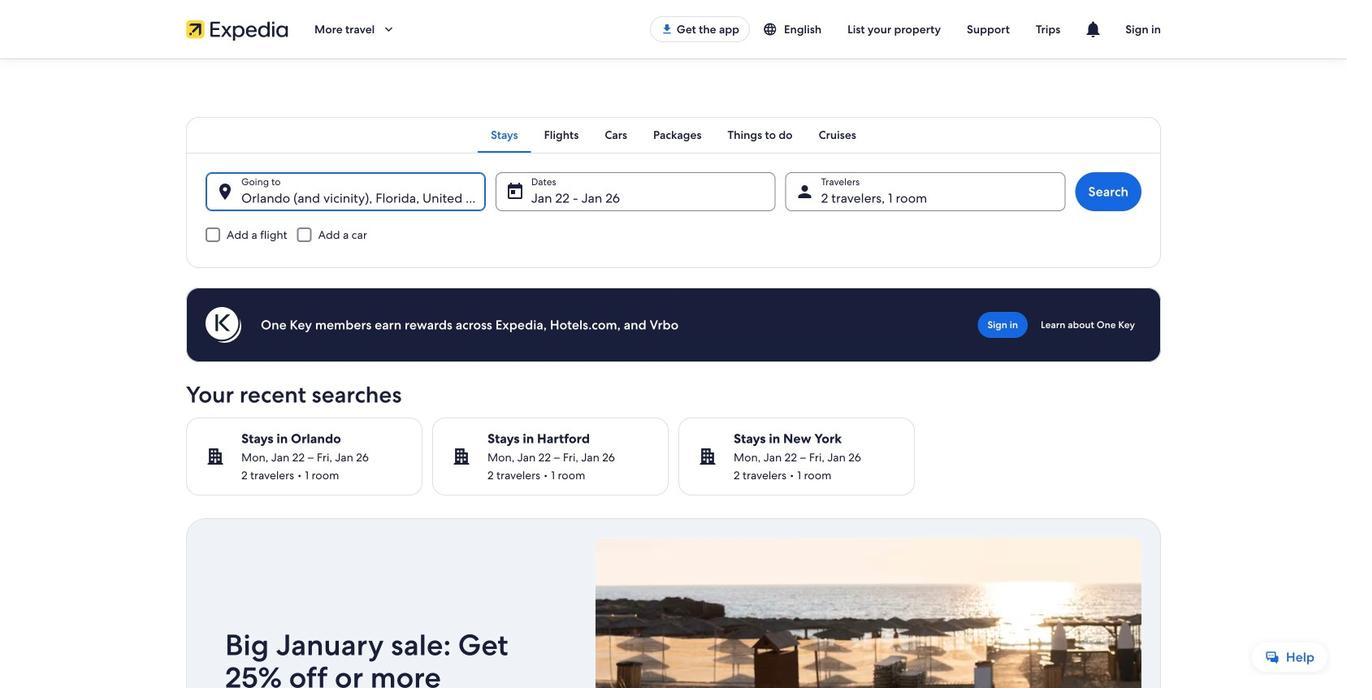 Task type: describe. For each thing, give the bounding box(es) containing it.
small image
[[763, 22, 784, 37]]

stays image
[[206, 447, 225, 467]]

more travel image
[[381, 22, 396, 37]]

2 stays image from the left
[[698, 447, 718, 467]]



Task type: vqa. For each thing, say whether or not it's contained in the screenshot.
valet
no



Task type: locate. For each thing, give the bounding box(es) containing it.
stays image
[[452, 447, 471, 467], [698, 447, 718, 467]]

1 stays image from the left
[[452, 447, 471, 467]]

communication center icon image
[[1084, 20, 1103, 39]]

expedia logo image
[[186, 18, 289, 41]]

0 horizontal spatial stays image
[[452, 447, 471, 467]]

download the app button image
[[661, 23, 674, 36]]

main content
[[0, 59, 1347, 688]]

tab list
[[186, 117, 1161, 153]]

1 horizontal spatial stays image
[[698, 447, 718, 467]]



